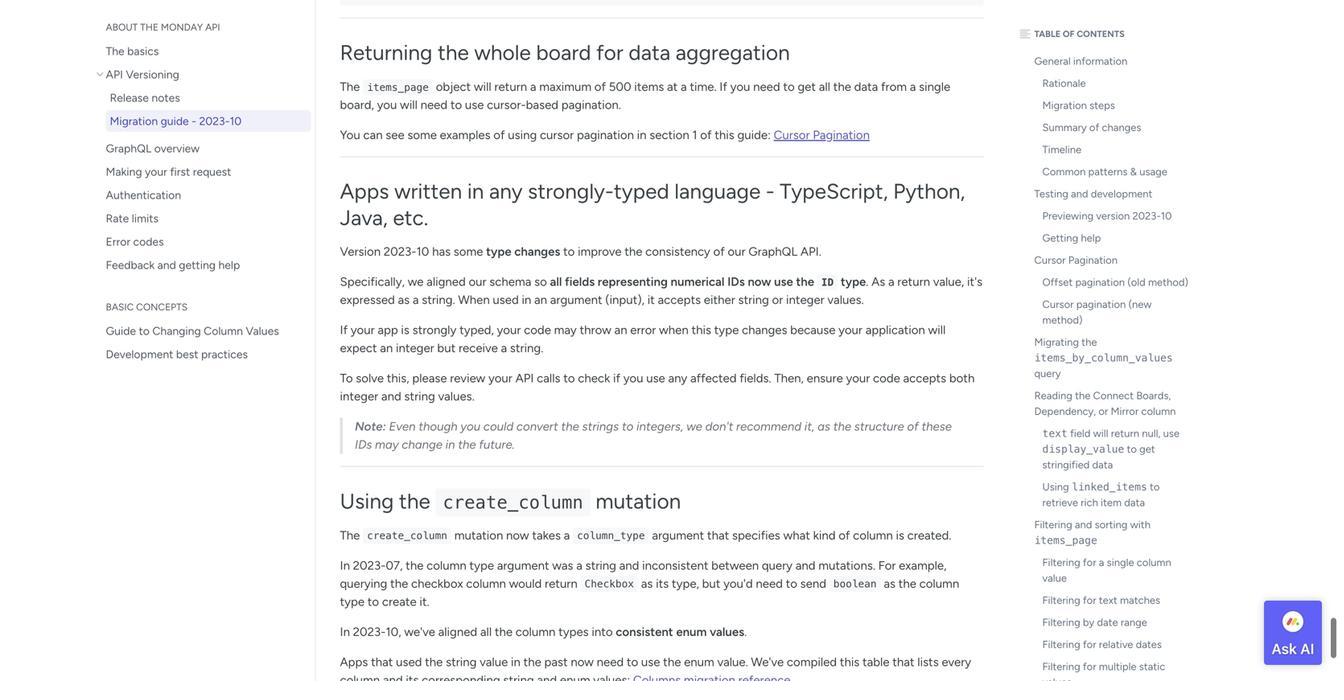 Task type: locate. For each thing, give the bounding box(es) containing it.
python,
[[894, 179, 966, 204]]

string. inside . as a return value, it's expressed as a string. when used in an argument (input), it accepts either string or integer values.
[[422, 293, 455, 308]]

integer for to solve this, please review your api calls to check if you use any affected fields. then, ensure your code accepts both integer and string values.
[[340, 390, 379, 404]]

1 horizontal spatial or
[[1099, 405, 1109, 418]]

0 horizontal spatial integer
[[340, 390, 379, 404]]

and inside filtering and sorting with items_page
[[1075, 519, 1093, 532]]

use inside text field will return null, use display_value
[[1164, 427, 1180, 440]]

to solve this, please review your api calls to check if you use any affected fields. then, ensure your code accepts both integer and string values.
[[340, 372, 975, 404]]

filtering and sorting with items_page
[[1035, 519, 1151, 547]]

2 horizontal spatial an
[[615, 323, 628, 338]]

a right the was
[[577, 559, 583, 573]]

1 vertical spatial may
[[375, 438, 399, 453]]

0 vertical spatial single
[[919, 80, 951, 94]]

1 vertical spatial all
[[550, 275, 562, 290]]

1 vertical spatial changes
[[515, 245, 561, 259]]

0 horizontal spatial -
[[192, 114, 196, 128]]

error codes link
[[94, 231, 311, 253]]

use inside to solve this, please review your api calls to check if you use any affected fields. then, ensure your code accepts both integer and string values.
[[647, 372, 666, 386]]

enum down past
[[560, 674, 591, 682]]

for
[[597, 40, 624, 65], [1083, 557, 1097, 570], [1083, 595, 1097, 607], [1083, 639, 1097, 652], [1083, 661, 1097, 674]]

method) for cursor pagination (new method)
[[1043, 314, 1083, 327]]

1 horizontal spatial we
[[687, 420, 703, 434]]

summary of changes link
[[1024, 117, 1193, 139]]

in down schema
[[522, 293, 532, 308]]

a right from
[[910, 80, 916, 94]]

filtering for multiple static values link
[[1024, 657, 1193, 682]]

cursor pagination (new method)
[[1043, 298, 1152, 327]]

0 horizontal spatial accepts
[[658, 293, 701, 308]]

value up filtering for text matches
[[1043, 572, 1067, 585]]

0 vertical spatial in
[[340, 559, 350, 573]]

create_column inside "the create_column mutation now takes a column_type argument that specifies what kind of column is created."
[[367, 530, 448, 542]]

1 vertical spatial accepts
[[904, 372, 947, 386]]

0 vertical spatial ids
[[728, 275, 745, 290]]

1 vertical spatial this
[[692, 323, 712, 338]]

see
[[386, 128, 405, 142]]

an
[[535, 293, 547, 308], [615, 323, 628, 338], [380, 341, 393, 356]]

0 vertical spatial items_page
[[367, 81, 429, 93]]

1 horizontal spatial used
[[493, 293, 519, 308]]

the down change
[[399, 489, 431, 514]]

the for the basics
[[106, 44, 125, 58]]

value up corresponding
[[480, 656, 508, 670]]

0 vertical spatial used
[[493, 293, 519, 308]]

single down sorting
[[1107, 557, 1135, 570]]

string right either
[[739, 293, 769, 308]]

release notes
[[110, 91, 180, 105]]

version
[[1097, 210, 1130, 223]]

1 horizontal spatial changes
[[742, 323, 788, 338]]

in
[[637, 128, 647, 142], [467, 179, 484, 204], [522, 293, 532, 308], [446, 438, 455, 453], [511, 656, 521, 670]]

aligned
[[427, 275, 466, 290], [438, 625, 478, 640]]

or down connect
[[1099, 405, 1109, 418]]

1 vertical spatial pagination
[[1076, 276, 1125, 289]]

2023- for in 2023-10, we've aligned all the column types into consistent enum values .
[[353, 625, 386, 640]]

create_column up takes at the left bottom of the page
[[443, 493, 584, 514]]

2 horizontal spatial all
[[819, 80, 831, 94]]

changes left because
[[742, 323, 788, 338]]

of left 500
[[595, 80, 606, 94]]

of left these
[[908, 420, 919, 434]]

0 vertical spatial text
[[1043, 428, 1068, 440]]

graphql
[[106, 142, 152, 155], [749, 245, 798, 259]]

to inside to solve this, please review your api calls to check if you use any affected fields. then, ensure your code accepts both integer and string values.
[[564, 372, 575, 386]]

migration up "summary"
[[1043, 99, 1088, 112]]

filtering for filtering for relative dates
[[1043, 639, 1081, 652]]

or inside . as a return value, it's expressed as a string. when used in an argument (input), it accepts either string or integer values.
[[772, 293, 784, 308]]

that up the between
[[708, 529, 730, 543]]

the left from
[[834, 80, 852, 94]]

and
[[1072, 188, 1089, 200], [158, 258, 176, 272], [382, 390, 401, 404], [1075, 519, 1093, 532], [620, 559, 640, 573], [796, 559, 816, 573], [383, 674, 403, 682], [537, 674, 557, 682]]

changing
[[152, 324, 201, 338]]

create
[[382, 595, 417, 610]]

this for of
[[715, 128, 735, 142]]

integer down "solve"
[[340, 390, 379, 404]]

pagination for offset
[[1076, 276, 1125, 289]]

hide subpages for api versioning image
[[95, 72, 106, 80]]

0 vertical spatial code
[[524, 323, 551, 338]]

filtering inside filtering for multiple static values
[[1043, 661, 1081, 674]]

changes
[[1102, 121, 1142, 134], [515, 245, 561, 259], [742, 323, 788, 338]]

0 vertical spatial get
[[798, 80, 816, 94]]

if inside if your app is strongly typed, your code may throw an error when this type changes because your application will expect an integer but receive a string.
[[340, 323, 348, 338]]

for inside filtering for a single column value
[[1083, 557, 1097, 570]]

filtering inside filtering for relative dates link
[[1043, 639, 1081, 652]]

stringified
[[1043, 459, 1090, 472]]

as down for
[[884, 577, 896, 591]]

but down strongly
[[437, 341, 456, 356]]

1 vertical spatial help
[[219, 258, 240, 272]]

using up 07,
[[340, 489, 394, 514]]

mirror
[[1111, 405, 1139, 418]]

when
[[659, 323, 689, 338]]

0 vertical spatial pagination
[[813, 128, 870, 142]]

a inside filtering for a single column value
[[1100, 557, 1105, 570]]

as the column type to create it.
[[340, 577, 960, 610]]

&
[[1131, 165, 1138, 178]]

created.
[[908, 529, 952, 543]]

to right calls
[[564, 372, 575, 386]]

argument inside . as a return value, it's expressed as a string. when used in an argument (input), it accepts either string or integer values.
[[550, 293, 603, 308]]

1 horizontal spatial code
[[874, 372, 901, 386]]

has
[[432, 245, 451, 259]]

code inside if your app is strongly typed, your code may throw an error when this type changes because your application will expect an integer but receive a string.
[[524, 323, 551, 338]]

return up 'cursor-' at the top left
[[495, 80, 527, 94]]

and inside to solve this, please review your api calls to check if you use any affected fields. then, ensure your code accepts both integer and string values.
[[382, 390, 401, 404]]

value inside filtering for a single column value
[[1043, 572, 1067, 585]]

this for when
[[692, 323, 712, 338]]

integer
[[787, 293, 825, 308], [396, 341, 434, 356], [340, 390, 379, 404]]

0 vertical spatial any
[[489, 179, 523, 204]]

authentication
[[106, 188, 181, 202]]

as inside . as a return value, it's expressed as a string. when used in an argument (input), it accepts either string or integer values.
[[398, 293, 410, 308]]

data inside the to get stringified data
[[1093, 459, 1114, 472]]

0 horizontal spatial if
[[340, 323, 348, 338]]

a right the receive
[[501, 341, 507, 356]]

need inside the apps that used the string value in the past now need to use the enum value. we've compiled this table that lists every column and its corresponding string and enum values:
[[597, 656, 624, 670]]

type inside the as the column type to create it.
[[340, 595, 365, 610]]

ensure
[[807, 372, 844, 386]]

apps up 'java,'
[[340, 179, 389, 204]]

pagination inside cursor pagination (new method)
[[1077, 298, 1126, 311]]

1 horizontal spatial -
[[766, 179, 775, 204]]

data
[[629, 40, 671, 65], [855, 80, 879, 94], [1093, 459, 1114, 472], [1125, 497, 1146, 510]]

1 vertical spatial an
[[615, 323, 628, 338]]

in inside . as a return value, it's expressed as a string. when used in an argument (input), it accepts either string or integer values.
[[522, 293, 532, 308]]

create_column inside using the create_column mutation
[[443, 493, 584, 514]]

the
[[140, 21, 159, 33], [438, 40, 469, 65], [834, 80, 852, 94], [625, 245, 643, 259], [797, 275, 815, 290], [1082, 336, 1098, 349], [1076, 390, 1091, 403], [561, 420, 579, 434], [834, 420, 852, 434], [458, 438, 476, 453], [399, 489, 431, 514], [406, 559, 424, 573], [390, 577, 408, 591], [899, 577, 917, 591], [495, 625, 513, 640], [425, 656, 443, 670], [524, 656, 542, 670], [663, 656, 681, 670]]

return left value,
[[898, 275, 931, 290]]

we've
[[404, 625, 435, 640]]

items_page
[[367, 81, 429, 93], [1035, 535, 1098, 547]]

need up values:
[[597, 656, 624, 670]]

1 vertical spatial mutation
[[455, 529, 503, 543]]

1 vertical spatial values.
[[438, 390, 475, 404]]

please
[[412, 372, 447, 386]]

cursor
[[774, 128, 810, 142], [1035, 254, 1066, 267], [1043, 298, 1074, 311]]

argument up "inconsistent"
[[652, 529, 705, 543]]

an inside . as a return value, it's expressed as a string. when used in an argument (input), it accepts either string or integer values.
[[535, 293, 547, 308]]

2 vertical spatial 10
[[417, 245, 429, 259]]

query
[[1035, 367, 1062, 380], [762, 559, 793, 573]]

2 vertical spatial the
[[340, 529, 360, 543]]

0 vertical spatial argument
[[550, 293, 603, 308]]

1 vertical spatial create_column
[[367, 530, 448, 542]]

1 horizontal spatial help
[[1081, 232, 1102, 245]]

offset pagination (old method)
[[1043, 276, 1189, 289]]

create_column up 07,
[[367, 530, 448, 542]]

0 vertical spatial cursor pagination link
[[774, 128, 870, 142]]

development
[[106, 348, 173, 361]]

a down filtering and sorting with items_page
[[1100, 557, 1105, 570]]

typed,
[[460, 323, 494, 338]]

1 horizontal spatial may
[[554, 323, 577, 338]]

you right if
[[624, 372, 644, 386]]

pagination down pagination.
[[577, 128, 634, 142]]

0 vertical spatial apps
[[340, 179, 389, 204]]

basics
[[127, 44, 159, 58]]

for for filtering for multiple static values
[[1083, 661, 1097, 674]]

monday
[[161, 21, 203, 33]]

our up either
[[728, 245, 746, 259]]

0 horizontal spatial migration
[[110, 114, 158, 128]]

apps down querying
[[340, 656, 368, 670]]

in 2023-10, we've aligned all the column types into consistent enum values .
[[340, 625, 747, 640]]

if inside "object will return a maximum of 500 items at a time. if you need to get all the data from a single board, you will need to use cursor-based pagination."
[[720, 80, 728, 94]]

2023- for in 2023-07, the column type argument was a string and inconsistent between query and mutations. for example, querying the checkbox column would return
[[353, 559, 386, 573]]

data up linked_items
[[1093, 459, 1114, 472]]

all right so
[[550, 275, 562, 290]]

application
[[866, 323, 926, 338]]

single right from
[[919, 80, 951, 94]]

10,
[[386, 625, 401, 640]]

aligned right "we've"
[[438, 625, 478, 640]]

to inside to retrieve rich item data
[[1150, 481, 1160, 494]]

1 horizontal spatial values.
[[828, 293, 864, 308]]

2 in from the top
[[340, 625, 350, 640]]

use down object
[[465, 98, 484, 112]]

1 horizontal spatial an
[[535, 293, 547, 308]]

0 horizontal spatial value
[[480, 656, 508, 670]]

error codes
[[106, 235, 164, 249]]

10 down release notes link
[[230, 114, 242, 128]]

string. up calls
[[510, 341, 544, 356]]

improve
[[578, 245, 622, 259]]

1 vertical spatial graphql
[[749, 245, 798, 259]]

0 horizontal spatial method)
[[1043, 314, 1083, 327]]

but right type,
[[702, 577, 721, 591]]

ids
[[728, 275, 745, 290], [355, 438, 372, 453]]

1 horizontal spatial now
[[571, 656, 594, 670]]

1 horizontal spatial get
[[1140, 443, 1156, 456]]

values:
[[594, 674, 631, 682]]

. as a return value, it's expressed as a string. when used in an argument (input), it accepts either string or integer values.
[[340, 275, 983, 308]]

cursor inside cursor pagination (new method)
[[1043, 298, 1074, 311]]

2 horizontal spatial api
[[516, 372, 534, 386]]

0 horizontal spatial using
[[340, 489, 394, 514]]

0 horizontal spatial 10
[[230, 114, 242, 128]]

changes up so
[[515, 245, 561, 259]]

migration for migration steps
[[1043, 99, 1088, 112]]

1 in from the top
[[340, 559, 350, 573]]

. left as
[[866, 275, 869, 290]]

filtering for relative dates
[[1043, 639, 1162, 652]]

-
[[192, 114, 196, 128], [766, 179, 775, 204]]

values. inside . as a return value, it's expressed as a string. when used in an argument (input), it accepts either string or integer values.
[[828, 293, 864, 308]]

a right takes at the left bottom of the page
[[564, 529, 570, 543]]

use for past
[[642, 656, 660, 670]]

may inside if your app is strongly typed, your code may throw an error when this type changes because your application will expect an integer but receive a string.
[[554, 323, 577, 338]]

rationale
[[1043, 77, 1086, 90]]

data inside "object will return a maximum of 500 items at a time. if you need to get all the data from a single board, you will need to use cursor-based pagination."
[[855, 80, 879, 94]]

section
[[650, 128, 690, 142]]

error
[[631, 323, 656, 338]]

that
[[708, 529, 730, 543], [371, 656, 393, 670], [893, 656, 915, 670]]

to down aggregation
[[784, 80, 795, 94]]

we right specifically,
[[408, 275, 424, 290]]

to down mirror
[[1127, 443, 1137, 456]]

1 vertical spatial the
[[340, 80, 360, 94]]

use inside "object will return a maximum of 500 items at a time. if you need to get all the data from a single board, you will need to use cursor-based pagination."
[[465, 98, 484, 112]]

its inside the apps that used the string value in the past now need to use the enum value. we've compiled this table that lists every column and its corresponding string and enum values:
[[406, 674, 419, 682]]

help up cursor pagination
[[1081, 232, 1102, 245]]

and down the "rich"
[[1075, 519, 1093, 532]]

1 horizontal spatial its
[[656, 577, 669, 591]]

use inside the apps that used the string value in the past now need to use the enum value. we've compiled this table that lists every column and its corresponding string and enum values:
[[642, 656, 660, 670]]

even
[[389, 420, 416, 434]]

1 horizontal spatial that
[[708, 529, 730, 543]]

in for in 2023-10, we've aligned all the column types into consistent enum values .
[[340, 625, 350, 640]]

the down about
[[106, 44, 125, 58]]

of inside "even though you could convert the strings to integers, we don't recommend it, as the structure of these ids may change in the future."
[[908, 420, 919, 434]]

your up expect
[[351, 323, 375, 338]]

the inside the basics link
[[106, 44, 125, 58]]

0 horizontal spatial we
[[408, 275, 424, 290]]

this inside the apps that used the string value in the past now need to use the enum value. we've compiled this table that lists every column and its corresponding string and enum values:
[[840, 656, 860, 670]]

1 horizontal spatial argument
[[550, 293, 603, 308]]

into
[[592, 625, 613, 640]]

apps inside the apps that used the string value in the past now need to use the enum value. we've compiled this table that lists every column and its corresponding string and enum values:
[[340, 656, 368, 670]]

values
[[246, 324, 279, 338]]

2 vertical spatial this
[[840, 656, 860, 670]]

in left past
[[511, 656, 521, 670]]

any down 'using'
[[489, 179, 523, 204]]

relative
[[1100, 639, 1134, 652]]

it
[[648, 293, 655, 308]]

argument up "would"
[[497, 559, 550, 573]]

limits
[[132, 212, 159, 225]]

2 vertical spatial now
[[571, 656, 594, 670]]

2 vertical spatial all
[[480, 625, 492, 640]]

filtering inside filtering and sorting with items_page
[[1035, 519, 1073, 532]]

1 vertical spatial some
[[454, 245, 483, 259]]

the for the create_column mutation now takes a column_type argument that specifies what kind of column is created.
[[340, 529, 360, 543]]

1 vertical spatial migration
[[110, 114, 158, 128]]

in
[[340, 559, 350, 573], [340, 625, 350, 640]]

0 horizontal spatial an
[[380, 341, 393, 356]]

in for in 2023-07, the column type argument was a string and inconsistent between query and mutations. for example, querying the checkbox column would return
[[340, 559, 350, 573]]

basic
[[106, 301, 134, 313]]

2023- inside the in 2023-07, the column type argument was a string and inconsistent between query and mutations. for example, querying the checkbox column would return
[[353, 559, 386, 573]]

1 horizontal spatial query
[[1035, 367, 1062, 380]]

return down the was
[[545, 577, 578, 591]]

1 horizontal spatial api
[[205, 21, 220, 33]]

1 horizontal spatial our
[[728, 245, 746, 259]]

used inside . as a return value, it's expressed as a string. when used in an argument (input), it accepts either string or integer values.
[[493, 293, 519, 308]]

migrating the items_by_column_values query
[[1035, 336, 1173, 380]]

0 vertical spatial some
[[408, 128, 437, 142]]

whole
[[474, 40, 531, 65]]

using the create_column mutation
[[340, 489, 681, 514]]

guide to changing column values
[[106, 324, 279, 338]]

fields
[[565, 275, 595, 290]]

1 horizontal spatial single
[[1107, 557, 1135, 570]]

1 horizontal spatial but
[[702, 577, 721, 591]]

matches
[[1121, 595, 1161, 607]]

an down so
[[535, 293, 547, 308]]

filtering for filtering for multiple static values
[[1043, 661, 1081, 674]]

string. inside if your app is strongly typed, your code may throw an error when this type changes because your application will expect an integer but receive a string.
[[510, 341, 544, 356]]

0 vertical spatial migration
[[1043, 99, 1088, 112]]

1 vertical spatial its
[[406, 674, 419, 682]]

0 horizontal spatial text
[[1043, 428, 1068, 440]]

to inside the as the column type to create it.
[[368, 595, 379, 610]]

filtering for filtering for a single column value
[[1043, 557, 1081, 570]]

a
[[530, 80, 537, 94], [681, 80, 687, 94], [910, 80, 916, 94], [889, 275, 895, 290], [413, 293, 419, 308], [501, 341, 507, 356], [564, 529, 570, 543], [1100, 557, 1105, 570], [577, 559, 583, 573]]

return inside the in 2023-07, the column type argument was a string and inconsistent between query and mutations. for example, querying the checkbox column would return
[[545, 577, 578, 591]]

1 horizontal spatial this
[[715, 128, 735, 142]]

0 horizontal spatial items_page
[[367, 81, 429, 93]]

now inside the apps that used the string value in the past now need to use the enum value. we've compiled this table that lists every column and its corresponding string and enum values:
[[571, 656, 594, 670]]

1 vertical spatial ids
[[355, 438, 372, 453]]

argument down fields
[[550, 293, 603, 308]]

cursor down 'offset'
[[1043, 298, 1074, 311]]

filtering for a single column value link
[[1024, 552, 1193, 590]]

1 vertical spatial our
[[469, 275, 487, 290]]

filtering inside filtering for a single column value
[[1043, 557, 1081, 570]]

0 horizontal spatial api
[[106, 68, 123, 81]]

filtering for filtering and sorting with items_page
[[1035, 519, 1073, 532]]

will inside if your app is strongly typed, your code may throw an error when this type changes because your application will expect an integer but receive a string.
[[929, 323, 946, 338]]

filtering for text matches link
[[1024, 590, 1193, 612]]

if your app is strongly typed, your code may throw an error when this type changes because your application will expect an integer but receive a string.
[[340, 323, 946, 356]]

the down example,
[[899, 577, 917, 591]]

apps for apps written in any strongly-typed language - typescript, python, java, etc.
[[340, 179, 389, 204]]

0 vertical spatial api
[[205, 21, 220, 33]]

2 apps from the top
[[340, 656, 368, 670]]

migration steps link
[[1024, 95, 1193, 117]]

return inside "object will return a maximum of 500 items at a time. if you need to get all the data from a single board, you will need to use cursor-based pagination."
[[495, 80, 527, 94]]

offset pagination (old method) link
[[1024, 272, 1193, 294]]

integer inside to solve this, please review your api calls to check if you use any affected fields. then, ensure your code accepts both integer and string values.
[[340, 390, 379, 404]]

use for representing
[[775, 275, 794, 290]]

2 vertical spatial pagination
[[1077, 298, 1126, 311]]

for for filtering for relative dates
[[1083, 639, 1097, 652]]

to left improve
[[564, 245, 575, 259]]

text up date
[[1100, 595, 1118, 607]]

migration for migration guide - 2023-10
[[110, 114, 158, 128]]

2 vertical spatial integer
[[340, 390, 379, 404]]

cursor pagination link up 'offset pagination (old method)'
[[1016, 250, 1193, 272]]

1 vertical spatial or
[[1099, 405, 1109, 418]]

2 horizontal spatial 10
[[1161, 210, 1173, 223]]

column
[[204, 324, 243, 338]]

0 horizontal spatial any
[[489, 179, 523, 204]]

the up board,
[[340, 80, 360, 94]]

of inside "object will return a maximum of 500 items at a time. if you need to get all the data from a single board, you will need to use cursor-based pagination."
[[595, 80, 606, 94]]

accepts inside . as a return value, it's expressed as a string. when used in an argument (input), it accepts either string or integer values.
[[658, 293, 701, 308]]

1 horizontal spatial accepts
[[904, 372, 947, 386]]

0 vertical spatial -
[[192, 114, 196, 128]]

object will return a maximum of 500 items at a time. if you need to get all the data from a single board, you will need to use cursor-based pagination.
[[340, 80, 951, 112]]

get
[[798, 80, 816, 94], [1140, 443, 1156, 456]]

will right application
[[929, 323, 946, 338]]

1 vertical spatial items_page
[[1035, 535, 1098, 547]]

the left future.
[[458, 438, 476, 453]]

of right 1
[[701, 128, 712, 142]]

0 horizontal spatial may
[[375, 438, 399, 453]]

in inside the in 2023-07, the column type argument was a string and inconsistent between query and mutations. for example, querying the checkbox column would return
[[340, 559, 350, 573]]

making
[[106, 165, 142, 179]]

use right if
[[647, 372, 666, 386]]

the up querying
[[340, 529, 360, 543]]

and down 10,
[[383, 674, 403, 682]]

2 vertical spatial enum
[[560, 674, 591, 682]]

now right past
[[571, 656, 594, 670]]

api left calls
[[516, 372, 534, 386]]

but inside if your app is strongly typed, your code may throw an error when this type changes because your application will expect an integer but receive a string.
[[437, 341, 456, 356]]

this inside if your app is strongly typed, your code may throw an error when this type changes because your application will expect an integer but receive a string.
[[692, 323, 712, 338]]

the inside the as the column type to create it.
[[899, 577, 917, 591]]

2023- for version 2023-10 has some type changes to improve the consistency of our graphql api.
[[384, 245, 417, 259]]

for up 500
[[597, 40, 624, 65]]

about
[[106, 21, 138, 33]]

column inside the apps that used the string value in the past now need to use the enum value. we've compiled this table that lists every column and its corresponding string and enum values:
[[340, 674, 380, 682]]

feedback and getting help link
[[94, 254, 311, 276]]

integer down strongly
[[396, 341, 434, 356]]

cursor pagination link up typescript,
[[774, 128, 870, 142]]

return inside . as a return value, it's expressed as a string. when used in an argument (input), it accepts either string or integer values.
[[898, 275, 931, 290]]

object
[[436, 80, 471, 94]]

expressed
[[340, 293, 395, 308]]

0 horizontal spatial values
[[710, 625, 745, 640]]

pagination down getting help link
[[1069, 254, 1118, 267]]

1 apps from the top
[[340, 179, 389, 204]]

value inside the apps that used the string value in the past now need to use the enum value. we've compiled this table that lists every column and its corresponding string and enum values:
[[480, 656, 508, 670]]

column
[[1142, 405, 1177, 418], [853, 529, 893, 543], [1137, 557, 1172, 570], [427, 559, 467, 573], [466, 577, 506, 591], [920, 577, 960, 591], [516, 625, 556, 640], [340, 674, 380, 682]]

migration steps
[[1043, 99, 1116, 112]]

0 vertical spatial graphql
[[106, 142, 152, 155]]

our up the when
[[469, 275, 487, 290]]

apps inside apps written in any strongly-typed language - typescript, python, java, etc.
[[340, 179, 389, 204]]

data inside to retrieve rich item data
[[1125, 497, 1146, 510]]

query inside migrating the items_by_column_values query
[[1035, 367, 1062, 380]]

api up release at left top
[[106, 68, 123, 81]]

0 horizontal spatial code
[[524, 323, 551, 338]]

2 vertical spatial changes
[[742, 323, 788, 338]]

will right object
[[474, 80, 492, 94]]

aligned down the has
[[427, 275, 466, 290]]

accepts down numerical
[[658, 293, 701, 308]]

the down consistent at the bottom
[[663, 656, 681, 670]]

for inside filtering for multiple static values
[[1083, 661, 1097, 674]]

to inside the apps that used the string value in the past now need to use the enum value. we've compiled this table that lists every column and its corresponding string and enum values:
[[627, 656, 639, 670]]

create_column
[[443, 493, 584, 514], [367, 530, 448, 542]]

don't
[[706, 420, 734, 434]]

items_page inside the items_page
[[367, 81, 429, 93]]

0 vertical spatial .
[[866, 275, 869, 290]]

1 vertical spatial string.
[[510, 341, 544, 356]]

1 vertical spatial api
[[106, 68, 123, 81]]

column inside the as the column type to create it.
[[920, 577, 960, 591]]

1 vertical spatial .
[[745, 625, 747, 640]]

string up checkbox
[[586, 559, 617, 573]]

value for single
[[1043, 572, 1067, 585]]

query inside the in 2023-07, the column type argument was a string and inconsistent between query and mutations. for example, querying the checkbox column would return
[[762, 559, 793, 573]]

0 vertical spatial is
[[401, 323, 410, 338]]



Task type: describe. For each thing, give the bounding box(es) containing it.
- inside apps written in any strongly-typed language - typescript, python, java, etc.
[[766, 179, 775, 204]]

2 horizontal spatial that
[[893, 656, 915, 670]]

1 horizontal spatial is
[[896, 529, 905, 543]]

general
[[1035, 55, 1071, 68]]

the for the items_page
[[340, 80, 360, 94]]

1 vertical spatial pagination
[[1069, 254, 1118, 267]]

data up the "items"
[[629, 40, 671, 65]]

in left section
[[637, 128, 647, 142]]

java,
[[340, 205, 388, 231]]

will inside text field will return null, use display_value
[[1094, 427, 1109, 440]]

. inside . as a return value, it's expressed as a string. when used in an argument (input), it accepts either string or integer values.
[[866, 275, 869, 290]]

a right the at
[[681, 80, 687, 94]]

2 vertical spatial an
[[380, 341, 393, 356]]

null,
[[1143, 427, 1161, 440]]

the down "would"
[[495, 625, 513, 640]]

filtering for relative dates link
[[1024, 634, 1193, 657]]

column inside filtering for a single column value
[[1137, 557, 1172, 570]]

your right typed,
[[497, 323, 521, 338]]

single inside "object will return a maximum of 500 items at a time. if you need to get all the data from a single board, you will need to use cursor-based pagination."
[[919, 80, 951, 94]]

checkbox
[[411, 577, 463, 591]]

0 horizontal spatial mutation
[[455, 529, 503, 543]]

accepts inside to solve this, please review your api calls to check if you use any affected fields. then, ensure your code accepts both integer and string values.
[[904, 372, 947, 386]]

and down 'codes'
[[158, 258, 176, 272]]

value for the
[[480, 656, 508, 670]]

cursor pagination (new method) link
[[1024, 294, 1193, 332]]

range
[[1121, 617, 1148, 630]]

0 horizontal spatial help
[[219, 258, 240, 272]]

0 horizontal spatial changes
[[515, 245, 561, 259]]

using for using
[[1043, 481, 1070, 494]]

values. inside to solve this, please review your api calls to check if you use any affected fields. then, ensure your code accepts both integer and string values.
[[438, 390, 475, 404]]

in inside apps written in any strongly-typed language - typescript, python, java, etc.
[[467, 179, 484, 204]]

authentication link
[[94, 184, 311, 206]]

string inside the in 2023-07, the column type argument was a string and inconsistent between query and mutations. for example, querying the checkbox column would return
[[586, 559, 617, 573]]

filtering for filtering for text matches
[[1043, 595, 1081, 607]]

send
[[801, 577, 827, 591]]

lists
[[918, 656, 939, 670]]

querying
[[340, 577, 387, 591]]

a up based
[[530, 80, 537, 94]]

to down object
[[451, 98, 462, 112]]

ids inside "even though you could convert the strings to integers, we don't recommend it, as the structure of these ids may change in the future."
[[355, 438, 372, 453]]

or inside 'reading the connect boards, dependency, or mirror column'
[[1099, 405, 1109, 418]]

in inside the apps that used the string value in the past now need to use the enum value. we've compiled this table that lists every column and its corresponding string and enum values:
[[511, 656, 521, 670]]

strongly-
[[528, 179, 614, 204]]

type,
[[672, 577, 700, 591]]

previewing
[[1043, 210, 1094, 223]]

your right review
[[489, 372, 513, 386]]

steps
[[1090, 99, 1116, 112]]

development best practices
[[106, 348, 248, 361]]

we inside "even though you could convert the strings to integers, we don't recommend it, as the structure of these ids may change in the future."
[[687, 420, 703, 434]]

of down steps on the top right of page
[[1090, 121, 1100, 134]]

strongly
[[413, 323, 457, 338]]

reading
[[1035, 390, 1073, 403]]

overview
[[154, 142, 200, 155]]

schema
[[490, 275, 532, 290]]

the left strings
[[561, 420, 579, 434]]

and up send
[[796, 559, 816, 573]]

1 vertical spatial aligned
[[438, 625, 478, 640]]

expect
[[340, 341, 377, 356]]

filtering for filtering by date range
[[1043, 617, 1081, 630]]

method) for offset pagination (old method)
[[1149, 276, 1189, 289]]

time.
[[690, 80, 717, 94]]

0 horizontal spatial some
[[408, 128, 437, 142]]

api inside to solve this, please review your api calls to check if you use any affected fields. then, ensure your code accepts both integer and string values.
[[516, 372, 534, 386]]

project logo image
[[1281, 609, 1307, 635]]

to left send
[[786, 577, 798, 591]]

items_by_column_values
[[1035, 352, 1173, 364]]

of left 'using'
[[494, 128, 505, 142]]

you down the items_page
[[377, 98, 397, 112]]

guide
[[106, 324, 136, 338]]

integer for if your app is strongly typed, your code may throw an error when this type changes because your application will expect an integer but receive a string.
[[396, 341, 434, 356]]

a inside if your app is strongly typed, your code may throw an error when this type changes because your application will expect an integer but receive a string.
[[501, 341, 507, 356]]

apps for apps that used the string value in the past now need to use the enum value. we've compiled this table that lists every column and its corresponding string and enum values:
[[340, 656, 368, 670]]

the inside "object will return a maximum of 500 items at a time. if you need to get all the data from a single board, you will need to use cursor-based pagination."
[[834, 80, 852, 94]]

making your first request
[[106, 165, 231, 179]]

1
[[693, 128, 698, 142]]

1 vertical spatial cursor pagination link
[[1016, 250, 1193, 272]]

in inside "even though you could convert the strings to integers, we don't recommend it, as the structure of these ids may change in the future."
[[446, 438, 455, 453]]

0 vertical spatial we
[[408, 275, 424, 290]]

1 vertical spatial enum
[[684, 656, 715, 670]]

to inside guide to changing column values 'link'
[[139, 324, 150, 338]]

0 horizontal spatial graphql
[[106, 142, 152, 155]]

0 vertical spatial cursor
[[774, 128, 810, 142]]

using for using the
[[340, 489, 394, 514]]

numerical
[[671, 275, 725, 290]]

both
[[950, 372, 975, 386]]

cursor pagination
[[1035, 254, 1118, 267]]

you inside "even though you could convert the strings to integers, we don't recommend it, as the structure of these ids may change in the future."
[[461, 420, 481, 434]]

0 vertical spatial its
[[656, 577, 669, 591]]

1 horizontal spatial 10
[[417, 245, 429, 259]]

as inside "even though you could convert the strings to integers, we don't recommend it, as the structure of these ids may change in the future."
[[818, 420, 831, 434]]

request
[[193, 165, 231, 179]]

the right 07,
[[406, 559, 424, 573]]

1 vertical spatial text
[[1100, 595, 1118, 607]]

code inside to solve this, please review your api calls to check if you use any affected fields. then, ensure your code accepts both integer and string values.
[[874, 372, 901, 386]]

cursor for cursor pagination
[[1035, 254, 1066, 267]]

used inside the apps that used the string value in the past now need to use the enum value. we've compiled this table that lists every column and its corresponding string and enum values:
[[396, 656, 422, 670]]

board,
[[340, 98, 374, 112]]

in 2023-07, the column type argument was a string and inconsistent between query and mutations. for example, querying the checkbox column would return
[[340, 559, 947, 591]]

takes
[[532, 529, 561, 543]]

multiple
[[1100, 661, 1137, 674]]

you
[[340, 128, 360, 142]]

usage
[[1140, 165, 1168, 178]]

mutations.
[[819, 559, 876, 573]]

use for to
[[647, 372, 666, 386]]

get inside "object will return a maximum of 500 items at a time. if you need to get all the data from a single board, you will need to use cursor-based pagination."
[[798, 80, 816, 94]]

the left past
[[524, 656, 542, 670]]

id
[[822, 277, 834, 289]]

as down "inconsistent"
[[641, 577, 653, 591]]

(new
[[1129, 298, 1152, 311]]

review
[[450, 372, 486, 386]]

release
[[110, 91, 149, 105]]

cursor for cursor pagination (new method)
[[1043, 298, 1074, 311]]

a inside the in 2023-07, the column type argument was a string and inconsistent between query and mutations. for example, querying the checkbox column would return
[[577, 559, 583, 573]]

the up create
[[390, 577, 408, 591]]

text inside text field will return null, use display_value
[[1043, 428, 1068, 440]]

the up representing
[[625, 245, 643, 259]]

(input),
[[606, 293, 645, 308]]

type inside if your app is strongly typed, your code may throw an error when this type changes because your application will expect an integer but receive a string.
[[715, 323, 739, 338]]

1 vertical spatial now
[[506, 529, 529, 543]]

static
[[1140, 661, 1166, 674]]

values inside filtering for multiple static values
[[1043, 677, 1072, 682]]

need down aggregation
[[754, 80, 781, 94]]

filtering by date range link
[[1024, 612, 1193, 634]]

all inside "object will return a maximum of 500 items at a time. if you need to get all the data from a single board, you will need to use cursor-based pagination."
[[819, 80, 831, 94]]

typed
[[614, 179, 670, 204]]

type up schema
[[486, 245, 512, 259]]

api versioning link
[[94, 64, 311, 85]]

for for filtering for text matches
[[1083, 595, 1097, 607]]

pagination.
[[562, 98, 621, 112]]

ask ai
[[1272, 641, 1315, 658]]

column inside 'reading the connect boards, dependency, or mirror column'
[[1142, 405, 1177, 418]]

get inside the to get stringified data
[[1140, 443, 1156, 456]]

to inside the to get stringified data
[[1127, 443, 1137, 456]]

2023- down release notes link
[[199, 114, 230, 128]]

display_value
[[1043, 444, 1125, 456]]

convert
[[517, 420, 558, 434]]

0 vertical spatial now
[[748, 275, 772, 290]]

0 horizontal spatial that
[[371, 656, 393, 670]]

any inside apps written in any strongly-typed language - typescript, python, java, etc.
[[489, 179, 523, 204]]

cursor
[[540, 128, 574, 142]]

1 horizontal spatial all
[[550, 275, 562, 290]]

notes
[[152, 91, 180, 105]]

returning the whole board for data aggregation
[[340, 40, 790, 65]]

the inside migrating the items_by_column_values query
[[1082, 336, 1098, 349]]

filtering for multiple static values
[[1043, 661, 1166, 682]]

the up basics
[[140, 21, 159, 33]]

it.
[[420, 595, 430, 610]]

your right ensure
[[846, 372, 871, 386]]

0 vertical spatial help
[[1081, 232, 1102, 245]]

type left as
[[841, 275, 866, 290]]

you can see some examples of using cursor pagination in section 1 of this guide: cursor pagination
[[340, 128, 870, 142]]

0 vertical spatial aligned
[[427, 275, 466, 290]]

ask
[[1272, 641, 1298, 658]]

string inside to solve this, please review your api calls to check if you use any affected fields. then, ensure your code accepts both integer and string values.
[[404, 390, 435, 404]]

using linked_items
[[1043, 481, 1148, 494]]

type inside the in 2023-07, the column type argument was a string and inconsistent between query and mutations. for example, querying the checkbox column would return
[[470, 559, 494, 573]]

filtering for a single column value
[[1043, 557, 1172, 585]]

0 vertical spatial mutation
[[596, 489, 681, 514]]

a right as
[[889, 275, 895, 290]]

your inside making your first request link
[[145, 165, 167, 179]]

the up object
[[438, 40, 469, 65]]

for for filtering for a single column value
[[1083, 557, 1097, 570]]

to get stringified data
[[1043, 443, 1156, 472]]

cursor-
[[487, 98, 526, 112]]

need right you'd
[[756, 577, 783, 591]]

to inside "even though you could convert the strings to integers, we don't recommend it, as the structure of these ids may change in the future."
[[622, 420, 634, 434]]

need down object
[[421, 98, 448, 112]]

1 vertical spatial 10
[[1161, 210, 1173, 223]]

integers,
[[637, 420, 684, 434]]

any inside to solve this, please review your api calls to check if you use any affected fields. then, ensure your code accepts both integer and string values.
[[669, 372, 688, 386]]

filtering for text matches
[[1043, 595, 1161, 607]]

dependency,
[[1035, 405, 1097, 418]]

as
[[872, 275, 886, 290]]

every
[[942, 656, 972, 670]]

as inside the as the column type to create it.
[[884, 577, 896, 591]]

throw
[[580, 323, 612, 338]]

0 horizontal spatial pagination
[[813, 128, 870, 142]]

string down in 2023-10, we've aligned all the column types into consistent enum values .
[[503, 674, 534, 682]]

error
[[106, 235, 130, 249]]

the inside 'reading the connect boards, dependency, or mirror column'
[[1076, 390, 1091, 403]]

testing
[[1035, 188, 1069, 200]]

and up the previewing
[[1072, 188, 1089, 200]]

is inside if your app is strongly typed, your code may throw an error when this type changes because your application will expect an integer but receive a string.
[[401, 323, 410, 338]]

integer inside . as a return value, it's expressed as a string. when used in an argument (input), it accepts either string or integer values.
[[787, 293, 825, 308]]

2023- down development
[[1133, 210, 1162, 223]]

you inside to solve this, please review your api calls to check if you use any affected fields. then, ensure your code accepts both integer and string values.
[[624, 372, 644, 386]]

the left id
[[797, 275, 815, 290]]

1 vertical spatial but
[[702, 577, 721, 591]]

string up corresponding
[[446, 656, 477, 670]]

0 horizontal spatial all
[[480, 625, 492, 640]]

2 horizontal spatial argument
[[652, 529, 705, 543]]

receive
[[459, 341, 498, 356]]

string inside . as a return value, it's expressed as a string. when used in an argument (input), it accepts either string or integer values.
[[739, 293, 769, 308]]

general information
[[1035, 55, 1128, 68]]

what
[[784, 529, 811, 543]]

return inside text field will return null, use display_value
[[1112, 427, 1140, 440]]

we've
[[751, 656, 784, 670]]

will down the items_page
[[400, 98, 418, 112]]

single inside filtering for a single column value
[[1107, 557, 1135, 570]]

your right because
[[839, 323, 863, 338]]

to retrieve rich item data
[[1043, 481, 1160, 510]]

0 horizontal spatial .
[[745, 625, 747, 640]]

migration guide - 2023-10
[[110, 114, 242, 128]]

pagination for cursor
[[1077, 298, 1126, 311]]

development
[[1091, 188, 1153, 200]]

0 vertical spatial enum
[[676, 625, 707, 640]]

api.
[[801, 245, 822, 259]]

so
[[535, 275, 547, 290]]

0 vertical spatial values
[[710, 625, 745, 640]]

items_page inside filtering and sorting with items_page
[[1035, 535, 1098, 547]]

getting
[[179, 258, 216, 272]]

argument inside the in 2023-07, the column type argument was a string and inconsistent between query and mutations. for example, querying the checkbox column would return
[[497, 559, 550, 573]]

and up checkbox
[[620, 559, 640, 573]]

best
[[176, 348, 199, 361]]

the up corresponding
[[425, 656, 443, 670]]

specifies
[[733, 529, 781, 543]]

of right kind
[[839, 529, 850, 543]]

0 vertical spatial changes
[[1102, 121, 1142, 134]]

changes inside if your app is strongly typed, your code may throw an error when this type changes because your application will expect an integer but receive a string.
[[742, 323, 788, 338]]

may inside "even though you could convert the strings to integers, we don't recommend it, as the structure of these ids may change in the future."
[[375, 438, 399, 453]]

of up numerical
[[714, 245, 725, 259]]

feedback
[[106, 258, 155, 272]]

a up strongly
[[413, 293, 419, 308]]

you down aggregation
[[731, 80, 751, 94]]

note:
[[355, 420, 389, 434]]

and down past
[[537, 674, 557, 682]]

the right it,
[[834, 420, 852, 434]]

previewing version 2023-10 link
[[1024, 205, 1193, 227]]

0 vertical spatial pagination
[[577, 128, 634, 142]]

1 horizontal spatial some
[[454, 245, 483, 259]]



Task type: vqa. For each thing, say whether or not it's contained in the screenshot.


